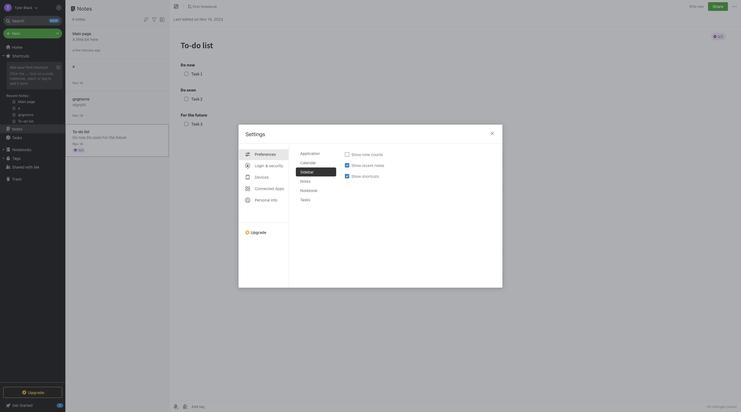 Task type: describe. For each thing, give the bounding box(es) containing it.
nov 14 for gngnsrns
[[73, 114, 83, 118]]

soon
[[93, 135, 101, 140]]

new
[[12, 31, 20, 36]]

list
[[84, 129, 90, 134]]

connected apps
[[255, 186, 284, 191]]

notes link
[[0, 125, 65, 133]]

notebooks link
[[0, 145, 65, 154]]

group inside tree
[[0, 60, 65, 127]]

future
[[116, 135, 126, 140]]

0 vertical spatial upgrade
[[251, 230, 266, 235]]

show recent notes
[[352, 163, 384, 168]]

icon
[[30, 71, 37, 76]]

the inside the to-do list do now do soon for the future
[[109, 135, 115, 140]]

few
[[75, 48, 81, 52]]

little
[[76, 37, 84, 42]]

nov 14 for e
[[73, 81, 83, 85]]

14,
[[208, 17, 213, 21]]

add tag image
[[182, 404, 188, 410]]

tab list for calendar
[[239, 144, 289, 288]]

shortcuts
[[362, 174, 379, 179]]

show for show shortcuts
[[352, 174, 361, 179]]

share
[[713, 4, 724, 9]]

only
[[690, 4, 697, 9]]

notebook inside tab
[[300, 188, 318, 193]]

note window element
[[169, 0, 742, 412]]

1 vertical spatial upgrade
[[28, 391, 44, 395]]

personal
[[255, 198, 270, 202]]

notebook tab
[[296, 186, 336, 195]]

share button
[[709, 2, 728, 11]]

shortcuts button
[[0, 52, 65, 60]]

add a reminder image
[[173, 404, 179, 410]]

to-
[[73, 129, 79, 134]]

settings image
[[56, 4, 62, 11]]

gngnsrns
[[73, 97, 89, 101]]

1 horizontal spatial notes
[[375, 163, 384, 168]]

with
[[25, 165, 33, 169]]

counts
[[371, 152, 383, 157]]

notebook,
[[10, 76, 26, 81]]

now
[[78, 135, 86, 140]]

add
[[10, 81, 16, 86]]

first notebook button
[[186, 3, 219, 10]]

preferences
[[255, 152, 276, 157]]

or
[[37, 76, 41, 81]]

for
[[102, 135, 108, 140]]

show for show note counts
[[352, 152, 361, 157]]

a
[[73, 37, 75, 42]]

gngnsrns sfgnsfd
[[73, 97, 89, 107]]

trash
[[12, 177, 22, 181]]

main
[[73, 31, 81, 36]]

show note counts
[[352, 152, 383, 157]]

tasks inside the tasks tab
[[300, 198, 310, 202]]

notes inside note list element
[[75, 17, 85, 22]]

shortcut
[[34, 65, 48, 70]]

login
[[255, 163, 265, 168]]

the inside tree
[[19, 71, 24, 76]]

minutes
[[82, 48, 94, 52]]

nov down sfgnsfd
[[73, 114, 79, 118]]

home link
[[0, 43, 65, 52]]

notes inside tab
[[300, 179, 311, 184]]

bit
[[85, 37, 89, 42]]

add your first shortcut
[[10, 65, 48, 70]]

tasks inside tasks button
[[12, 135, 22, 140]]

here
[[90, 37, 98, 42]]

main page
[[73, 31, 91, 36]]

sfgnsfd
[[73, 102, 86, 107]]

tags button
[[0, 154, 65, 163]]

here.
[[20, 81, 29, 86]]

14 for gngnsrns
[[80, 114, 83, 118]]

last
[[174, 17, 181, 21]]

all changes saved
[[707, 405, 737, 409]]

Show shortcuts checkbox
[[345, 174, 350, 178]]

notes right recent
[[19, 94, 29, 98]]

page
[[82, 31, 91, 36]]

note,
[[46, 71, 54, 76]]

Note Editor text field
[[169, 26, 742, 401]]

me
[[34, 165, 39, 169]]

first
[[26, 65, 33, 70]]

a few minutes ago
[[73, 48, 101, 52]]

it
[[17, 81, 19, 86]]

shared with me
[[12, 165, 39, 169]]

trash link
[[0, 175, 65, 183]]



Task type: locate. For each thing, give the bounding box(es) containing it.
application tab
[[296, 149, 336, 158]]

recent
[[362, 163, 374, 168]]

14 up 0/3
[[80, 142, 83, 146]]

show right show recent notes 'option'
[[352, 163, 361, 168]]

tasks
[[12, 135, 22, 140], [300, 198, 310, 202]]

notes inside note list element
[[77, 5, 92, 12]]

last edited on nov 14, 2023
[[174, 17, 223, 21]]

0 vertical spatial show
[[352, 152, 361, 157]]

2 do from the left
[[87, 135, 92, 140]]

changes
[[713, 405, 727, 409]]

sidebar
[[300, 170, 314, 174]]

0 vertical spatial a
[[73, 48, 74, 52]]

recent
[[6, 94, 18, 98]]

4
[[72, 17, 74, 22]]

Search text field
[[7, 16, 58, 26]]

1 do from the left
[[73, 135, 77, 140]]

group containing add your first shortcut
[[0, 60, 65, 127]]

Show recent notes checkbox
[[345, 163, 350, 168]]

notebook right first
[[201, 4, 217, 9]]

tasks down notebook tab
[[300, 198, 310, 202]]

2 vertical spatial 14
[[80, 142, 83, 146]]

saved
[[727, 405, 737, 409]]

show for show recent notes
[[352, 163, 361, 168]]

nov 14 down sfgnsfd
[[73, 114, 83, 118]]

0 horizontal spatial a
[[43, 71, 45, 76]]

1 nov 14 from the top
[[73, 81, 83, 85]]

expand notebooks image
[[1, 147, 6, 152]]

click
[[10, 71, 18, 76]]

0 horizontal spatial notebook
[[201, 4, 217, 9]]

notes right "4"
[[75, 17, 85, 22]]

on right the edited
[[194, 17, 199, 21]]

None search field
[[7, 16, 58, 26]]

0 vertical spatial nov 14
[[73, 81, 83, 85]]

a left few
[[73, 48, 74, 52]]

nov inside note window element
[[200, 17, 207, 21]]

icon on a note, notebook, stack or tag to add it here.
[[10, 71, 54, 86]]

0 horizontal spatial tasks
[[12, 135, 22, 140]]

0 vertical spatial upgrade button
[[239, 223, 289, 237]]

1 vertical spatial on
[[38, 71, 42, 76]]

1 vertical spatial upgrade button
[[3, 387, 62, 398]]

0 vertical spatial on
[[194, 17, 199, 21]]

note list element
[[65, 0, 169, 412]]

1 horizontal spatial upgrade
[[251, 230, 266, 235]]

tags
[[12, 156, 21, 161]]

0 horizontal spatial notes
[[75, 17, 85, 22]]

1 vertical spatial nov 14
[[73, 114, 83, 118]]

new button
[[3, 29, 62, 38]]

1 vertical spatial 14
[[80, 114, 83, 118]]

14 down sfgnsfd
[[80, 114, 83, 118]]

14 up gngnsrns
[[80, 81, 83, 85]]

info
[[271, 198, 278, 202]]

0 vertical spatial notes
[[75, 17, 85, 22]]

only you
[[690, 4, 704, 9]]

tab list
[[239, 144, 289, 288], [296, 149, 341, 288]]

2 nov 14 from the top
[[73, 114, 83, 118]]

the left ...
[[19, 71, 24, 76]]

1 14 from the top
[[80, 81, 83, 85]]

1 horizontal spatial tab list
[[296, 149, 341, 288]]

personal info
[[255, 198, 278, 202]]

1 vertical spatial notebook
[[300, 188, 318, 193]]

tab list containing preferences
[[239, 144, 289, 288]]

notes up 4 notes
[[77, 5, 92, 12]]

nov 14 up gngnsrns
[[73, 81, 83, 85]]

upgrade button
[[239, 223, 289, 237], [3, 387, 62, 398]]

0 horizontal spatial tab list
[[239, 144, 289, 288]]

...
[[25, 71, 29, 76]]

login & security
[[255, 163, 283, 168]]

note
[[362, 152, 370, 157]]

2 vertical spatial show
[[352, 174, 361, 179]]

1 vertical spatial show
[[352, 163, 361, 168]]

0 horizontal spatial upgrade
[[28, 391, 44, 395]]

you
[[698, 4, 704, 9]]

your
[[18, 65, 25, 70]]

to-do list do now do soon for the future
[[73, 129, 126, 140]]

&
[[266, 163, 268, 168]]

0 horizontal spatial upgrade button
[[3, 387, 62, 398]]

shortcuts
[[12, 54, 29, 58]]

2 vertical spatial nov 14
[[73, 142, 83, 146]]

nov left 14,
[[200, 17, 207, 21]]

show right show note counts checkbox
[[352, 152, 361, 157]]

3 nov 14 from the top
[[73, 142, 83, 146]]

stack
[[27, 76, 36, 81]]

recent notes
[[6, 94, 29, 98]]

notebooks
[[12, 147, 31, 152]]

a up tag at the top left of page
[[43, 71, 45, 76]]

3 14 from the top
[[80, 142, 83, 146]]

home
[[12, 45, 22, 49]]

add
[[10, 65, 17, 70]]

tag
[[42, 76, 47, 81]]

14 for e
[[80, 81, 83, 85]]

the right for
[[109, 135, 115, 140]]

show right show shortcuts option
[[352, 174, 361, 179]]

expand note image
[[173, 3, 180, 10]]

0 vertical spatial notebook
[[201, 4, 217, 9]]

1 horizontal spatial on
[[194, 17, 199, 21]]

do
[[79, 129, 83, 134]]

shared
[[12, 165, 24, 169]]

2023
[[214, 17, 223, 21]]

1 vertical spatial notes
[[375, 163, 384, 168]]

notes down counts
[[375, 163, 384, 168]]

application
[[300, 151, 320, 156]]

tasks button
[[0, 133, 65, 142]]

4 notes
[[72, 17, 85, 22]]

0 vertical spatial tasks
[[12, 135, 22, 140]]

Show note counts checkbox
[[345, 152, 350, 157]]

do down to-
[[73, 135, 77, 140]]

close image
[[489, 130, 496, 137]]

tree
[[0, 43, 65, 382]]

calendar tab
[[296, 158, 336, 167]]

notes down sidebar in the top of the page
[[300, 179, 311, 184]]

2 show from the top
[[352, 163, 361, 168]]

1 horizontal spatial upgrade button
[[239, 223, 289, 237]]

nov 14 up 0/3
[[73, 142, 83, 146]]

nov
[[200, 17, 207, 21], [73, 81, 79, 85], [73, 114, 79, 118], [73, 142, 79, 146]]

notebook up the tasks tab on the left top of the page
[[300, 188, 318, 193]]

shared with me link
[[0, 163, 65, 171]]

0 horizontal spatial the
[[19, 71, 24, 76]]

1 horizontal spatial notebook
[[300, 188, 318, 193]]

0 horizontal spatial do
[[73, 135, 77, 140]]

ago
[[95, 48, 101, 52]]

0 vertical spatial the
[[19, 71, 24, 76]]

devices
[[255, 175, 269, 180]]

expand tags image
[[1, 156, 6, 161]]

1 vertical spatial a
[[43, 71, 45, 76]]

notebook inside 'button'
[[201, 4, 217, 9]]

tree containing home
[[0, 43, 65, 382]]

nov down e on the left top of page
[[73, 81, 79, 85]]

on inside icon on a note, notebook, stack or tag to add it here.
[[38, 71, 42, 76]]

tab list for show note counts
[[296, 149, 341, 288]]

do
[[73, 135, 77, 140], [87, 135, 92, 140]]

do down list
[[87, 135, 92, 140]]

a inside note list element
[[73, 48, 74, 52]]

notes tab
[[296, 177, 336, 186]]

1 vertical spatial tasks
[[300, 198, 310, 202]]

2 14 from the top
[[80, 114, 83, 118]]

group
[[0, 60, 65, 127]]

first notebook
[[193, 4, 217, 9]]

1 horizontal spatial tasks
[[300, 198, 310, 202]]

1 vertical spatial the
[[109, 135, 115, 140]]

1 horizontal spatial a
[[73, 48, 74, 52]]

sidebar tab
[[296, 168, 336, 177]]

tab list containing application
[[296, 149, 341, 288]]

a inside icon on a note, notebook, stack or tag to add it here.
[[43, 71, 45, 76]]

edited
[[182, 17, 193, 21]]

upgrade
[[251, 230, 266, 235], [28, 391, 44, 395]]

1 show from the top
[[352, 152, 361, 157]]

click the ...
[[10, 71, 29, 76]]

all
[[707, 405, 712, 409]]

notebook
[[201, 4, 217, 9], [300, 188, 318, 193]]

tasks up the 'notebooks'
[[12, 135, 22, 140]]

tasks tab
[[296, 195, 336, 204]]

notes up tasks button
[[12, 127, 22, 131]]

on
[[194, 17, 199, 21], [38, 71, 42, 76]]

1 horizontal spatial the
[[109, 135, 115, 140]]

nov up 0/3
[[73, 142, 79, 146]]

nov 14
[[73, 81, 83, 85], [73, 114, 83, 118], [73, 142, 83, 146]]

1 horizontal spatial do
[[87, 135, 92, 140]]

0 horizontal spatial on
[[38, 71, 42, 76]]

on up or
[[38, 71, 42, 76]]

show shortcuts
[[352, 174, 379, 179]]

upgrade button inside 'tab list'
[[239, 223, 289, 237]]

calendar
[[300, 160, 316, 165]]

0 vertical spatial 14
[[80, 81, 83, 85]]

on inside note window element
[[194, 17, 199, 21]]

a
[[73, 48, 74, 52], [43, 71, 45, 76]]

first
[[193, 4, 200, 9]]

a little bit here
[[73, 37, 98, 42]]

settings
[[246, 131, 265, 137]]

to
[[48, 76, 51, 81]]

apps
[[275, 186, 284, 191]]

3 show from the top
[[352, 174, 361, 179]]



Task type: vqa. For each thing, say whether or not it's contained in the screenshot.
Filter tasks field
no



